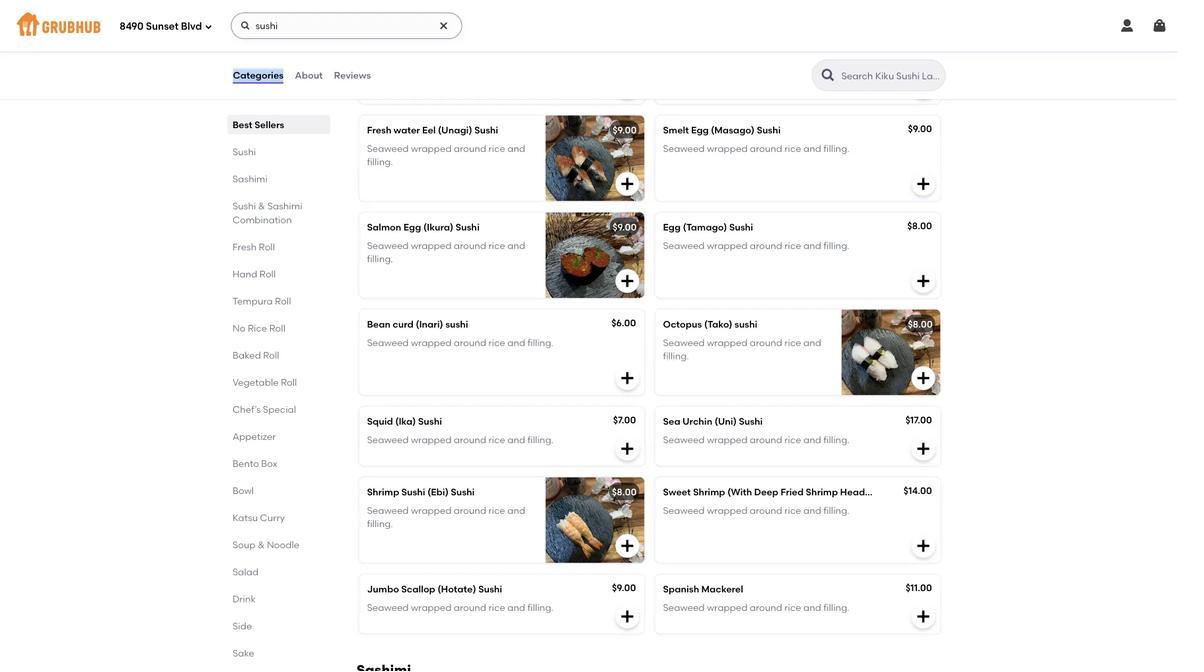 Task type: describe. For each thing, give the bounding box(es) containing it.
seaweed wrapped around rice and filling. for spanish mackerel
[[663, 602, 850, 614]]

sellers
[[254, 119, 284, 130]]

wrapped for spanish
[[707, 602, 748, 614]]

rice for sweet shrimp (with deep fried shrimp head) sushi
[[785, 505, 802, 516]]

reviews
[[334, 70, 371, 81]]

tempura
[[232, 296, 273, 307]]

svg image for $9.00
[[916, 176, 932, 192]]

bento
[[232, 458, 259, 469]]

around for egg (tamago) sushi
[[750, 240, 783, 251]]

side tab
[[232, 619, 325, 633]]

sushi right (uni) on the right of the page
[[739, 416, 763, 427]]

seaweed for salmon
[[367, 240, 409, 251]]

rice for egg (tamago) sushi
[[785, 240, 802, 251]]

filling. for octopus (tako) sushi
[[663, 351, 689, 362]]

best sellers
[[232, 119, 284, 130]]

box
[[261, 458, 277, 469]]

egg for smelt
[[692, 124, 709, 135]]

no rice roll
[[232, 323, 285, 334]]

curd
[[393, 319, 414, 330]]

rice for fresh water eel (unagi) sushi
[[489, 143, 506, 154]]

seaweed for bean
[[367, 337, 409, 348]]

seaweed wrapped around rice and filling. for smelt egg (masago) sushi
[[663, 143, 850, 154]]

sushi right '(tamago)'
[[730, 221, 754, 233]]

filling. for fresh water eel (unagi) sushi
[[367, 156, 393, 168]]

sweet
[[663, 486, 691, 498]]

wrapped for jumbo
[[411, 602, 452, 614]]

sashimi inside sushi & sashimi combination
[[267, 200, 302, 212]]

svg image inside main navigation navigation
[[1120, 18, 1136, 34]]

Search for food, convenience, alcohol... search field
[[231, 13, 463, 39]]

rice
[[247, 323, 267, 334]]

rice for shrimp sushi (ebi) sushi
[[489, 505, 506, 516]]

squid (ika) sushi
[[367, 416, 442, 427]]

sushi & sashimi combination tab
[[232, 199, 325, 227]]

hand roll
[[232, 268, 276, 280]]

seaweed for mackeral
[[367, 72, 409, 83]]

roll for hand
[[259, 268, 276, 280]]

drink tab
[[232, 592, 325, 606]]

sushi right (unagi)
[[475, 124, 499, 135]]

baked roll tab
[[232, 348, 325, 362]]

seaweed wrapped around rice and filling. for egg (tamago) sushi
[[663, 240, 850, 251]]

sushi tab
[[232, 145, 325, 159]]

baked
[[232, 350, 261, 361]]

seaweed wrapped around rice and filling. for squid (ika) sushi
[[367, 434, 554, 446]]

categories
[[233, 70, 284, 81]]

and for fresh water eel (unagi) sushi
[[508, 143, 526, 154]]

8490 sunset blvd
[[120, 21, 202, 32]]

wrapped for egg
[[707, 240, 748, 251]]

bento box tab
[[232, 457, 325, 471]]

(ikura)
[[424, 221, 454, 233]]

octopus (tako) sushi image
[[842, 310, 941, 396]]

seaweed wrapped around rice and filling. for salmon egg (ikura) sushi
[[367, 240, 526, 265]]

smelt
[[663, 124, 689, 135]]

smelt egg (masago) sushi
[[663, 124, 781, 135]]

special
[[263, 404, 296, 415]]

filling. for sweet shrimp (with deep fried shrimp head) sushi
[[824, 505, 850, 516]]

octopus
[[663, 319, 702, 330]]

salmon egg (ikura) sushi
[[367, 221, 480, 233]]

mackeral
[[367, 53, 410, 65]]

katsu
[[232, 512, 258, 524]]

$6.00
[[612, 317, 636, 328]]

rice for smelt egg (masago) sushi
[[785, 143, 802, 154]]

seaweed for shrimp
[[367, 505, 409, 516]]

sushi & sashimi combination
[[232, 200, 302, 225]]

fresh water eel (unagi) sushi
[[367, 124, 499, 135]]

1 horizontal spatial egg
[[663, 221, 681, 233]]

filling. for mackeral (saba) sushi
[[528, 72, 554, 83]]

fresh roll tab
[[232, 240, 325, 254]]

deep
[[755, 486, 779, 498]]

fried
[[781, 486, 804, 498]]

svg image for $14.00
[[916, 538, 932, 554]]

(saba)
[[412, 53, 443, 65]]

sushi right (hotate)
[[479, 584, 503, 595]]

seaweed wrapped around rice and filling. for jumbo scallop (hotate) sushi
[[367, 602, 554, 614]]

seaweed wrapped around rice and filling. for sweet shrimp (with deep fried shrimp head) sushi
[[663, 505, 850, 516]]

filling. for smelt egg (masago) sushi
[[824, 143, 850, 154]]

seaweed wrapped around rice and filling. for bean curd (inari) sushi
[[367, 337, 554, 348]]

svg image for $7.00
[[620, 441, 636, 457]]

sea
[[663, 416, 681, 427]]

search icon image
[[821, 67, 837, 83]]

salad tab
[[232, 565, 325, 579]]

& for noodle
[[258, 539, 265, 551]]

categories button
[[232, 52, 284, 99]]

svg image for $11.00
[[916, 609, 932, 625]]

reviews button
[[334, 52, 372, 99]]

$8.00 for octopus (tako) sushi
[[908, 319, 933, 330]]

$8.00 for shrimp sushi (ebi) sushi
[[612, 486, 637, 498]]

spanish for spanish mackerel
[[663, 584, 700, 595]]

$14.00
[[904, 485, 932, 496]]

chef's
[[232, 404, 260, 415]]

$7.00 for sea
[[613, 414, 636, 426]]

(unagi)
[[438, 124, 472, 135]]

2 sushi from the left
[[735, 319, 758, 330]]

around for jumbo scallop (hotate) sushi
[[454, 602, 487, 614]]

fresh for fresh roll
[[232, 241, 256, 253]]

roll right rice
[[269, 323, 285, 334]]

seaweed for smelt
[[663, 143, 705, 154]]

rice for bean curd (inari) sushi
[[489, 337, 506, 348]]

shrimp sushi (ebi) sushi
[[367, 486, 475, 498]]

no rice roll tab
[[232, 321, 325, 335]]

(a
[[747, 53, 757, 65]]

sunset
[[146, 21, 179, 32]]

sushi left (ebi)
[[402, 486, 426, 498]]

filling. for bean curd (inari) sushi
[[528, 337, 554, 348]]

rice for mackeral (saba) sushi
[[489, 72, 506, 83]]

bento box
[[232, 458, 277, 469]]

appetizer tab
[[232, 430, 325, 444]]

(ika)
[[395, 416, 416, 427]]

1 shrimp from the left
[[367, 486, 399, 498]]

and for jumbo scallop (hotate) sushi
[[508, 602, 526, 614]]

blvd
[[181, 21, 202, 32]]

hand
[[232, 268, 257, 280]]

8490
[[120, 21, 144, 32]]

spanish mackerel
[[663, 584, 744, 595]]

(tako)
[[705, 319, 733, 330]]

around for squid (ika) sushi
[[454, 434, 487, 446]]

seaweed for sea
[[663, 434, 705, 446]]

around for shrimp sushi (ebi) sushi
[[454, 505, 487, 516]]

$17.00
[[906, 414, 932, 426]]

roll for fresh
[[259, 241, 275, 253]]

mackeral (saba) sushi
[[367, 53, 469, 65]]

jumbo
[[367, 584, 399, 595]]

head)
[[841, 486, 869, 498]]

scallop
[[401, 584, 436, 595]]

side
[[232, 621, 252, 632]]

salad
[[232, 567, 258, 578]]

seaweed wrapped around rice and filling. for shrimp sushi (ebi) sushi
[[367, 505, 526, 530]]

seaweed for squid
[[367, 434, 409, 446]]

(with
[[728, 486, 752, 498]]

about
[[295, 70, 323, 81]]

(ebi)
[[428, 486, 449, 498]]

and for mackeral (saba) sushi
[[508, 72, 526, 83]]

seaweed wrapped around rice and filling. for fresh water eel (unagi) sushi
[[367, 143, 526, 168]]

vegetable
[[232, 377, 278, 388]]

around for octopus (tako) sushi
[[750, 337, 783, 348]]

rice for octopus (tako) sushi
[[785, 337, 802, 348]]

sashimi inside tab
[[232, 173, 267, 184]]

rice for jumbo scallop (hotate) sushi
[[489, 602, 506, 614]]

chef's special
[[232, 404, 296, 415]]

seaweed for fresh
[[367, 143, 409, 154]]

water
[[394, 124, 420, 135]]

(tamago)
[[683, 221, 727, 233]]

sake tab
[[232, 647, 325, 660]]

bowl tab
[[232, 484, 325, 498]]

svg image for $6.00
[[620, 370, 636, 386]]

fresh roll
[[232, 241, 275, 253]]

sushi right head)
[[871, 486, 895, 498]]



Task type: vqa. For each thing, say whether or not it's contained in the screenshot.
Search icon
yes



Task type: locate. For each thing, give the bounding box(es) containing it.
seaweed for spanish
[[663, 602, 705, 614]]

around for fresh water eel (unagi) sushi
[[454, 143, 487, 154]]

seaweed wrapped around rice and filling.
[[367, 72, 554, 83], [367, 143, 526, 168], [663, 143, 850, 154], [367, 240, 526, 265], [663, 240, 850, 251], [367, 337, 554, 348], [663, 337, 822, 362], [367, 434, 554, 446], [663, 434, 850, 446], [367, 505, 526, 530], [663, 505, 850, 516], [367, 602, 554, 614], [663, 602, 850, 614]]

wrapped for sweet
[[707, 505, 748, 516]]

squid
[[367, 416, 393, 427]]

soup
[[232, 539, 255, 551]]

seaweed wrapped around rice and filling. down (uni) on the right of the page
[[663, 434, 850, 446]]

rice for salmon egg (ikura) sushi
[[489, 240, 506, 251]]

and for shrimp sushi (ebi) sushi
[[508, 505, 526, 516]]

fresh
[[367, 124, 392, 135], [232, 241, 256, 253]]

1 $7.00 from the top
[[613, 52, 636, 63]]

$7.00
[[613, 52, 636, 63], [613, 414, 636, 426]]

sushi right (masago)
[[757, 124, 781, 135]]

2 vertical spatial $8.00
[[612, 486, 637, 498]]

wrapped for squid
[[411, 434, 452, 446]]

ji)
[[760, 53, 771, 65]]

filling. for jumbo scallop (hotate) sushi
[[528, 602, 554, 614]]

around for sweet shrimp (with deep fried shrimp head) sushi
[[750, 505, 783, 516]]

baked roll
[[232, 350, 279, 361]]

(inari)
[[416, 319, 443, 330]]

wrapped for salmon
[[411, 240, 452, 251]]

and
[[508, 72, 526, 83], [508, 143, 526, 154], [804, 143, 822, 154], [508, 240, 526, 251], [804, 240, 822, 251], [508, 337, 526, 348], [804, 337, 822, 348], [508, 434, 526, 446], [804, 434, 822, 446], [508, 505, 526, 516], [804, 505, 822, 516], [508, 602, 526, 614], [804, 602, 822, 614]]

0 vertical spatial sashimi
[[232, 173, 267, 184]]

eel
[[422, 124, 436, 135]]

egg for salmon
[[404, 221, 421, 233]]

tempura roll
[[232, 296, 291, 307]]

& right soup
[[258, 539, 265, 551]]

around for spanish mackerel
[[750, 602, 783, 614]]

wrapped down smelt egg (masago) sushi
[[707, 143, 748, 154]]

combination
[[232, 214, 292, 225]]

sushi up combination
[[232, 200, 256, 212]]

sushi right (inari) at the left
[[446, 319, 468, 330]]

rice for spanish mackerel
[[785, 602, 802, 614]]

soup & noodle tab
[[232, 538, 325, 552]]

seaweed for jumbo
[[367, 602, 409, 614]]

seaweed wrapped around rice and filling. down egg (tamago) sushi
[[663, 240, 850, 251]]

roll down 'hand roll' tab at left
[[275, 296, 291, 307]]

seaweed down sea
[[663, 434, 705, 446]]

filling. for sea urchin (uni) sushi
[[824, 434, 850, 446]]

seaweed down octopus
[[663, 337, 705, 348]]

sushi right (ebi)
[[451, 486, 475, 498]]

sashimi up sushi & sashimi combination
[[232, 173, 267, 184]]

sushi right (tako)
[[735, 319, 758, 330]]

appetizer
[[232, 431, 276, 442]]

1 sushi from the left
[[446, 319, 468, 330]]

seaweed wrapped around rice and filling. down (tako)
[[663, 337, 822, 362]]

fresh for fresh water eel (unagi) sushi
[[367, 124, 392, 135]]

egg left '(tamago)'
[[663, 221, 681, 233]]

and for sweet shrimp (with deep fried shrimp head) sushi
[[804, 505, 822, 516]]

2 horizontal spatial shrimp
[[806, 486, 838, 498]]

hand roll tab
[[232, 267, 325, 281]]

wrapped for bean
[[411, 337, 452, 348]]

rice
[[489, 72, 506, 83], [489, 143, 506, 154], [785, 143, 802, 154], [489, 240, 506, 251], [785, 240, 802, 251], [489, 337, 506, 348], [785, 337, 802, 348], [489, 434, 506, 446], [785, 434, 802, 446], [489, 505, 506, 516], [785, 505, 802, 516], [489, 602, 506, 614], [785, 602, 802, 614]]

1 spanish from the top
[[663, 53, 700, 65]]

seaweed wrapped around rice and filling. for mackeral (saba) sushi
[[367, 72, 554, 83]]

2 horizontal spatial egg
[[692, 124, 709, 135]]

seaweed wrapped around rice and filling. down (hotate)
[[367, 602, 554, 614]]

shrimp right fried
[[806, 486, 838, 498]]

wrapped for fresh
[[411, 143, 452, 154]]

seaweed down the smelt
[[663, 143, 705, 154]]

bowl
[[232, 485, 254, 496]]

$8.00
[[908, 220, 932, 231], [908, 319, 933, 330], [612, 486, 637, 498]]

seaweed wrapped around rice and filling. down (ebi)
[[367, 505, 526, 530]]

wrapped for shrimp
[[411, 505, 452, 516]]

2 shrimp from the left
[[693, 486, 726, 498]]

3 shrimp from the left
[[806, 486, 838, 498]]

curry
[[260, 512, 285, 524]]

1 vertical spatial sashimi
[[267, 200, 302, 212]]

sushi right (ika)
[[418, 416, 442, 427]]

1 vertical spatial &
[[258, 539, 265, 551]]

roll for vegetable
[[281, 377, 297, 388]]

$11.00
[[906, 582, 932, 594]]

vegetable roll tab
[[232, 375, 325, 389]]

1 vertical spatial $8.00
[[908, 319, 933, 330]]

& up combination
[[258, 200, 265, 212]]

egg (tamago) sushi
[[663, 221, 754, 233]]

$7.00 left sea
[[613, 414, 636, 426]]

seaweed wrapped around rice and filling. down deep
[[663, 505, 850, 516]]

about button
[[294, 52, 324, 99]]

wrapped down (ikura)
[[411, 240, 452, 251]]

seaweed wrapped around rice and filling. for octopus (tako) sushi
[[663, 337, 822, 362]]

1 vertical spatial spanish
[[663, 584, 700, 595]]

seaweed down sweet
[[663, 505, 705, 516]]

around for salmon egg (ikura) sushi
[[454, 240, 487, 251]]

and for egg (tamago) sushi
[[804, 240, 822, 251]]

wrapped down (ebi)
[[411, 505, 452, 516]]

filling.
[[528, 72, 554, 83], [824, 143, 850, 154], [367, 156, 393, 168], [824, 240, 850, 251], [367, 253, 393, 265], [528, 337, 554, 348], [663, 351, 689, 362], [528, 434, 554, 446], [824, 434, 850, 446], [824, 505, 850, 516], [367, 519, 393, 530], [528, 602, 554, 614], [824, 602, 850, 614]]

1 vertical spatial fresh
[[232, 241, 256, 253]]

shrimp left (with
[[693, 486, 726, 498]]

noodle
[[267, 539, 299, 551]]

and for spanish mackerel
[[804, 602, 822, 614]]

bean
[[367, 319, 391, 330]]

0 horizontal spatial fresh
[[232, 241, 256, 253]]

roll
[[259, 241, 275, 253], [259, 268, 276, 280], [275, 296, 291, 307], [269, 323, 285, 334], [263, 350, 279, 361], [281, 377, 297, 388]]

wrapped down (with
[[707, 505, 748, 516]]

seaweed down water at the left top of page
[[367, 143, 409, 154]]

svg image for $12.00
[[916, 79, 932, 95]]

rice for squid (ika) sushi
[[489, 434, 506, 446]]

wrapped down jumbo scallop (hotate) sushi
[[411, 602, 452, 614]]

wrapped down fresh water eel (unagi) sushi
[[411, 143, 452, 154]]

wrapped down (uni) on the right of the page
[[707, 434, 748, 446]]

urchin
[[683, 416, 713, 427]]

filling. for salmon egg (ikura) sushi
[[367, 253, 393, 265]]

svg image for $17.00
[[916, 441, 932, 457]]

roll right hand
[[259, 268, 276, 280]]

seaweed wrapped around rice and filling. down (inari) at the left
[[367, 337, 554, 348]]

sashimi up combination
[[267, 200, 302, 212]]

seaweed down mackeral
[[367, 72, 409, 83]]

wrapped down egg (tamago) sushi
[[707, 240, 748, 251]]

seaweed
[[367, 72, 409, 83], [367, 143, 409, 154], [663, 143, 705, 154], [367, 240, 409, 251], [663, 240, 705, 251], [367, 337, 409, 348], [663, 337, 705, 348], [367, 434, 409, 446], [663, 434, 705, 446], [367, 505, 409, 516], [663, 505, 705, 516], [367, 602, 409, 614], [663, 602, 705, 614]]

$9.00
[[908, 123, 932, 134], [613, 124, 637, 135], [613, 221, 637, 233], [612, 582, 636, 594]]

spanish for spanish mackeral (a ji) sushi
[[663, 53, 700, 65]]

sea urchin (uni) sushi
[[663, 416, 763, 427]]

seaweed wrapped around rice and filling. up (ebi)
[[367, 434, 554, 446]]

wrapped down (ika)
[[411, 434, 452, 446]]

wrapped for smelt
[[707, 143, 748, 154]]

& inside sushi & sashimi combination
[[258, 200, 265, 212]]

vegetable roll
[[232, 377, 297, 388]]

(masago)
[[711, 124, 755, 135]]

fresh left water at the left top of page
[[367, 124, 392, 135]]

2 spanish from the top
[[663, 584, 700, 595]]

sweet shrimp (with deep fried shrimp head) sushi
[[663, 486, 895, 498]]

egg left (ikura)
[[404, 221, 421, 233]]

seaweed down squid
[[367, 434, 409, 446]]

seaweed down the spanish mackerel
[[663, 602, 705, 614]]

& for sashimi
[[258, 200, 265, 212]]

around for mackeral (saba) sushi
[[454, 72, 487, 83]]

(hotate)
[[438, 584, 476, 595]]

mackerel
[[702, 584, 744, 595]]

shrimp left (ebi)
[[367, 486, 399, 498]]

chef's special tab
[[232, 403, 325, 416]]

1 vertical spatial $7.00
[[613, 414, 636, 426]]

katsu curry tab
[[232, 511, 325, 525]]

wrapped for sea
[[707, 434, 748, 446]]

salmon
[[367, 221, 402, 233]]

svg image
[[1152, 18, 1168, 34], [240, 20, 251, 31], [439, 20, 449, 31], [205, 23, 213, 31], [620, 176, 636, 192], [620, 273, 636, 289], [916, 273, 932, 289], [620, 538, 636, 554], [620, 609, 636, 625]]

2 $7.00 from the top
[[613, 414, 636, 426]]

wrapped for mackeral
[[411, 72, 452, 83]]

spanish
[[663, 53, 700, 65], [663, 584, 700, 595]]

seaweed down jumbo
[[367, 602, 409, 614]]

0 vertical spatial &
[[258, 200, 265, 212]]

sushi inside sushi & sashimi combination
[[232, 200, 256, 212]]

filling. for squid (ika) sushi
[[528, 434, 554, 446]]

Search Kiku Sushi Larchmont search field
[[841, 69, 942, 82]]

0 horizontal spatial shrimp
[[367, 486, 399, 498]]

seaweed down the bean
[[367, 337, 409, 348]]

seaweed wrapped around rice and filling. down mackerel at right bottom
[[663, 602, 850, 614]]

egg right the smelt
[[692, 124, 709, 135]]

sushi right (ikura)
[[456, 221, 480, 233]]

0 vertical spatial fresh
[[367, 124, 392, 135]]

and for octopus (tako) sushi
[[804, 337, 822, 348]]

roll down combination
[[259, 241, 275, 253]]

main navigation navigation
[[0, 0, 1179, 52]]

best
[[232, 119, 252, 130]]

fresh up hand
[[232, 241, 256, 253]]

seaweed for sweet
[[663, 505, 705, 516]]

seaweed wrapped around rice and filling. for sea urchin (uni) sushi
[[663, 434, 850, 446]]

roll right baked
[[263, 350, 279, 361]]

and for sea urchin (uni) sushi
[[804, 434, 822, 446]]

seaweed for egg
[[663, 240, 705, 251]]

0 vertical spatial spanish
[[663, 53, 700, 65]]

sushi right ji)
[[774, 53, 797, 65]]

no
[[232, 323, 245, 334]]

roll for tempura
[[275, 296, 291, 307]]

shrimp
[[367, 486, 399, 498], [693, 486, 726, 498], [806, 486, 838, 498]]

around for sea urchin (uni) sushi
[[750, 434, 783, 446]]

soup & noodle
[[232, 539, 299, 551]]

bean curd (inari) sushi
[[367, 319, 468, 330]]

wrapped down (saba)
[[411, 72, 452, 83]]

0 vertical spatial $7.00
[[613, 52, 636, 63]]

wrapped down (inari) at the left
[[411, 337, 452, 348]]

fresh inside tab
[[232, 241, 256, 253]]

best sellers tab
[[232, 118, 325, 132]]

octopus (tako) sushi
[[663, 319, 758, 330]]

1 horizontal spatial shrimp
[[693, 486, 726, 498]]

&
[[258, 200, 265, 212], [258, 539, 265, 551]]

1 horizontal spatial fresh
[[367, 124, 392, 135]]

0 horizontal spatial egg
[[404, 221, 421, 233]]

and for bean curd (inari) sushi
[[508, 337, 526, 348]]

0 horizontal spatial sushi
[[446, 319, 468, 330]]

seaweed wrapped around rice and filling. down (saba)
[[367, 72, 554, 83]]

filling. for shrimp sushi (ebi) sushi
[[367, 519, 393, 530]]

katsu curry
[[232, 512, 285, 524]]

seaweed for octopus
[[663, 337, 705, 348]]

fresh water eel (unagi) sushi image
[[546, 115, 645, 201]]

and for squid (ika) sushi
[[508, 434, 526, 446]]

seaweed wrapped around rice and filling. down (ikura)
[[367, 240, 526, 265]]

and for smelt egg (masago) sushi
[[804, 143, 822, 154]]

$7.00 down main navigation navigation on the top
[[613, 52, 636, 63]]

svg image
[[1120, 18, 1136, 34], [916, 79, 932, 95], [916, 176, 932, 192], [620, 370, 636, 386], [916, 370, 932, 386], [620, 441, 636, 457], [916, 441, 932, 457], [916, 538, 932, 554], [916, 609, 932, 625]]

wrapped down (tako)
[[707, 337, 748, 348]]

(uni)
[[715, 416, 737, 427]]

rice for sea urchin (uni) sushi
[[785, 434, 802, 446]]

sushi
[[446, 319, 468, 330], [735, 319, 758, 330]]

1 horizontal spatial sushi
[[735, 319, 758, 330]]

sake
[[232, 648, 254, 659]]

salmon egg (ikura) sushi image
[[546, 212, 645, 298]]

shrimp sushi (ebi) sushi image
[[546, 478, 645, 563]]

sushi
[[445, 53, 469, 65], [774, 53, 797, 65], [475, 124, 499, 135], [757, 124, 781, 135], [232, 146, 256, 157], [232, 200, 256, 212], [456, 221, 480, 233], [730, 221, 754, 233], [418, 416, 442, 427], [739, 416, 763, 427], [402, 486, 426, 498], [451, 486, 475, 498], [871, 486, 895, 498], [479, 584, 503, 595]]

wrapped for octopus
[[707, 337, 748, 348]]

sushi right (saba)
[[445, 53, 469, 65]]

seaweed wrapped around rice and filling. down (unagi)
[[367, 143, 526, 168]]

0 vertical spatial $8.00
[[908, 220, 932, 231]]

seaweed down '(tamago)'
[[663, 240, 705, 251]]

mackeral
[[702, 53, 745, 65]]

seaweed down shrimp sushi (ebi) sushi
[[367, 505, 409, 516]]

drink
[[232, 594, 255, 605]]

filling. for egg (tamago) sushi
[[824, 240, 850, 251]]

and for salmon egg (ikura) sushi
[[508, 240, 526, 251]]

seaweed wrapped around rice and filling. down (masago)
[[663, 143, 850, 154]]

spanish mackeral (a ji) sushi
[[663, 53, 797, 65]]

$7.00 for spanish
[[613, 52, 636, 63]]

tempura roll tab
[[232, 294, 325, 308]]

wrapped
[[411, 72, 452, 83], [411, 143, 452, 154], [707, 143, 748, 154], [411, 240, 452, 251], [707, 240, 748, 251], [411, 337, 452, 348], [707, 337, 748, 348], [411, 434, 452, 446], [707, 434, 748, 446], [411, 505, 452, 516], [707, 505, 748, 516], [411, 602, 452, 614], [707, 602, 748, 614]]

$12.00
[[905, 52, 932, 63]]

jumbo scallop (hotate) sushi
[[367, 584, 503, 595]]

seaweed down salmon
[[367, 240, 409, 251]]

sushi down best
[[232, 146, 256, 157]]

roll up special
[[281, 377, 297, 388]]

wrapped down mackerel at right bottom
[[707, 602, 748, 614]]

sashimi tab
[[232, 172, 325, 186]]

egg
[[692, 124, 709, 135], [404, 221, 421, 233], [663, 221, 681, 233]]

roll for baked
[[263, 350, 279, 361]]

spanish left mackerel at right bottom
[[663, 584, 700, 595]]

spanish left mackeral
[[663, 53, 700, 65]]



